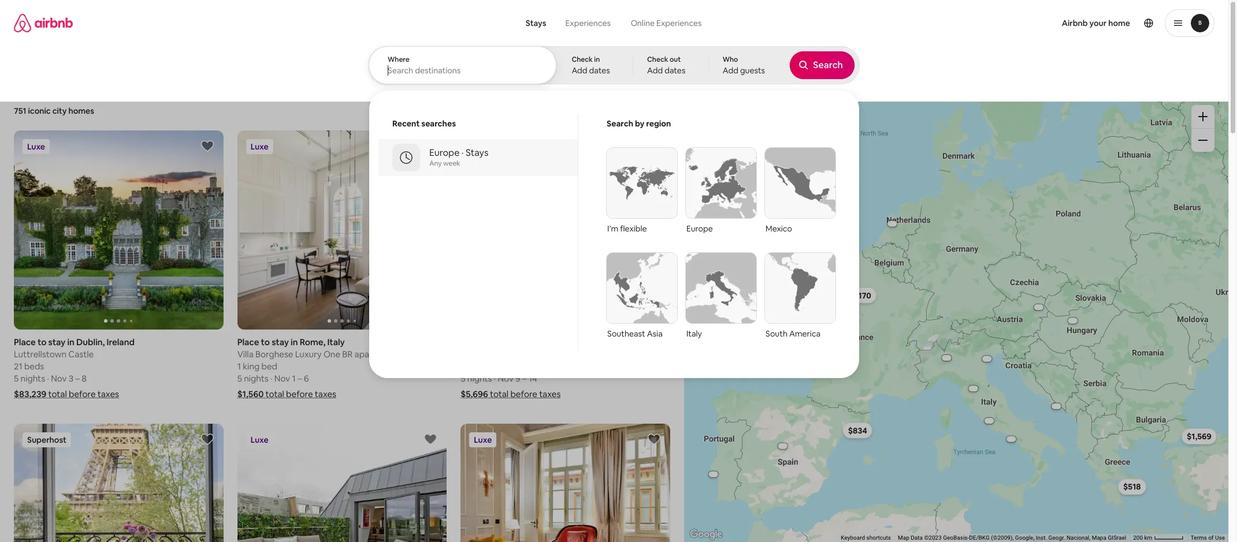 Task type: describe. For each thing, give the bounding box(es) containing it.
add to wishlist: apartment in amsterdam, netherlands image
[[647, 139, 661, 153]]

5 inside place to stay in rome, italy villa borghese luxury one br apartment 1 king bed 5 nights · nov 1 – 6 $1,560 total before taxes
[[237, 373, 242, 384]]

place to stay in dublin, ireland luttrellstown castle 21 beds 5 nights · nov 3 – 8 $83,239 total before taxes
[[14, 337, 135, 400]]

who add guests
[[723, 55, 765, 76]]

group containing amazing views
[[0, 46, 1017, 91]]

rome,
[[300, 337, 325, 348]]

stays button
[[517, 12, 556, 35]]

add for check out add dates
[[647, 65, 663, 76]]

5 nights · nov 9 – 14 $5,696 total before taxes
[[461, 373, 561, 400]]

– inside place to stay in rome, italy villa borghese luxury one br apartment 1 king bed 5 nights · nov 1 – 6 $1,560 total before taxes
[[298, 373, 302, 384]]

amazing views
[[538, 74, 586, 83]]

your
[[1090, 18, 1107, 28]]

searches
[[421, 118, 456, 129]]

profile element
[[724, 0, 1215, 46]]

place to stay in rome, italy villa borghese luxury one br apartment 1 king bed 5 nights · nov 1 – 6 $1,560 total before taxes
[[237, 337, 397, 400]]

europe for europe
[[687, 224, 713, 234]]

historical homes
[[772, 74, 826, 83]]

taxes inside place to stay in rome, italy villa borghese luxury one br apartment 1 king bed 5 nights · nov 1 – 6 $1,560 total before taxes
[[315, 389, 336, 400]]

parks
[[684, 74, 703, 83]]

0 vertical spatial 1
[[237, 361, 241, 372]]

vineyards
[[605, 74, 637, 83]]

use
[[1215, 535, 1225, 542]]

9
[[515, 373, 521, 384]]

de/bkg
[[969, 535, 990, 542]]

200
[[1133, 535, 1143, 542]]

display total before taxes switch
[[1184, 62, 1205, 76]]

taxes inside 5 nights · nov 9 – 14 $5,696 total before taxes
[[539, 389, 561, 400]]

before inside 5 nights · nov 9 – 14 $5,696 total before taxes
[[510, 389, 537, 400]]

villa
[[237, 349, 254, 360]]

$1,569
[[1187, 431, 1212, 442]]

beachfront
[[432, 74, 468, 83]]

online experiences
[[631, 18, 702, 28]]

keyboard shortcuts
[[841, 535, 891, 542]]

gisrael
[[1108, 535, 1126, 542]]

stay for castle
[[48, 337, 65, 348]]

0 horizontal spatial homes
[[68, 106, 94, 116]]

taxes inside place to stay in dublin, ireland luttrellstown castle 21 beds 5 nights · nov 3 – 8 $83,239 total before taxes
[[98, 389, 119, 400]]

$1,569 button
[[1182, 429, 1217, 445]]

$834 button
[[843, 422, 873, 439]]

6
[[304, 373, 309, 384]]

southeast asia
[[607, 329, 663, 339]]

inst.
[[1036, 535, 1047, 542]]

total inside place to stay in dublin, ireland luttrellstown castle 21 beds 5 nights · nov 3 – 8 $83,239 total before taxes
[[48, 389, 67, 400]]

region
[[646, 118, 671, 129]]

terms
[[1191, 535, 1207, 542]]

total inside place to stay in rome, italy villa borghese luxury one br apartment 1 king bed 5 nights · nov 1 – 6 $1,560 total before taxes
[[266, 389, 284, 400]]

$834
[[848, 425, 867, 436]]

airbnb
[[1062, 18, 1088, 28]]

amsterdam,
[[517, 337, 568, 348]]

place for villa
[[237, 337, 259, 348]]

map
[[898, 535, 909, 542]]

add inside who add guests
[[723, 65, 738, 76]]

keyboard shortcuts button
[[841, 535, 891, 543]]

experiences button
[[556, 12, 621, 35]]

nacional,
[[1067, 535, 1091, 542]]

recent
[[392, 118, 420, 129]]

home
[[1108, 18, 1130, 28]]

8
[[82, 373, 87, 384]]

italy inside the stays tab panel
[[687, 329, 702, 339]]

$6,170 button
[[842, 287, 877, 303]]

3
[[69, 373, 73, 384]]

200 km
[[1133, 535, 1154, 542]]

add to wishlist: place to stay in dublin, ireland image
[[200, 139, 214, 153]]

$5,696
[[461, 389, 488, 400]]

in inside "check in add dates"
[[594, 55, 600, 64]]

stay for borghese
[[272, 337, 289, 348]]

luxury
[[295, 349, 322, 360]]

terms of use link
[[1191, 535, 1225, 542]]

add to wishlist: apartment in paris, france image
[[200, 433, 214, 446]]

south america
[[766, 329, 821, 339]]

check out add dates
[[647, 55, 686, 76]]

stays inside "stays" button
[[526, 18, 546, 28]]

none search field containing europe · stays
[[369, 0, 860, 379]]

luttrellstown
[[14, 349, 66, 360]]

nights inside place to stay in dublin, ireland luttrellstown castle 21 beds 5 nights · nov 3 – 8 $83,239 total before taxes
[[21, 373, 45, 384]]

to for luttrellstown
[[38, 337, 46, 348]]

stays tab panel
[[369, 46, 860, 379]]

i'm flexible
[[607, 224, 647, 234]]

$83,239 inside place to stay in dublin, ireland luttrellstown castle 21 beds 5 nights · nov 3 – 8 $83,239 total before taxes
[[14, 389, 46, 400]]

shortcuts
[[867, 535, 891, 542]]

google,
[[1015, 535, 1035, 542]]

751 iconic city homes
[[14, 106, 94, 116]]

check for check out add dates
[[647, 55, 668, 64]]

europe · stays any week
[[429, 147, 489, 168]]

rooms
[[726, 74, 748, 83]]

– inside place to stay in dublin, ireland luttrellstown castle 21 beds 5 nights · nov 3 – 8 $83,239 total before taxes
[[75, 373, 80, 384]]

where
[[388, 55, 410, 64]]

751
[[14, 106, 26, 116]]

national parks
[[656, 74, 703, 83]]

southeast
[[607, 329, 645, 339]]

1 horizontal spatial 1
[[292, 373, 296, 384]]

14
[[529, 373, 537, 384]]

out
[[670, 55, 681, 64]]

by
[[635, 118, 645, 129]]

21
[[14, 361, 22, 372]]

ireland
[[107, 337, 135, 348]]

$518
[[1123, 482, 1141, 492]]

place for luttrellstown
[[14, 337, 36, 348]]

nights inside 5 nights · nov 9 – 14 $5,696 total before taxes
[[467, 373, 492, 384]]

stays inside europe · stays any week
[[466, 147, 489, 159]]

omg!
[[388, 74, 406, 83]]

google map
showing 23 stays. region
[[684, 91, 1229, 543]]

historical
[[772, 74, 803, 83]]

zoom in image
[[1199, 112, 1208, 121]]

nights inside place to stay in rome, italy villa borghese luxury one br apartment 1 king bed 5 nights · nov 1 – 6 $1,560 total before taxes
[[244, 373, 269, 384]]

geogr.
[[1049, 535, 1065, 542]]



Task type: locate. For each thing, give the bounding box(es) containing it.
taxes down one
[[315, 389, 336, 400]]

before down 9
[[510, 389, 537, 400]]

before down 6
[[286, 389, 313, 400]]

italy up one
[[327, 337, 345, 348]]

$1,560
[[237, 389, 264, 400]]

stays
[[526, 18, 546, 28], [466, 147, 489, 159]]

dates for check out add dates
[[665, 65, 686, 76]]

1 horizontal spatial europe
[[687, 224, 713, 234]]

1 horizontal spatial nov
[[274, 373, 290, 384]]

1 to from the left
[[38, 337, 46, 348]]

1 horizontal spatial italy
[[687, 329, 702, 339]]

1 horizontal spatial $83,239
[[733, 198, 763, 209]]

$518 button
[[1118, 479, 1146, 495]]

200 km button
[[1130, 535, 1187, 543]]

1 horizontal spatial check
[[647, 55, 668, 64]]

2 stay from the left
[[272, 337, 289, 348]]

1 nights from the left
[[21, 373, 45, 384]]

taxes down amsterdam, on the bottom left of the page
[[539, 389, 561, 400]]

one
[[324, 349, 340, 360]]

king
[[243, 361, 260, 372]]

1 horizontal spatial before
[[286, 389, 313, 400]]

– inside 5 nights · nov 9 – 14 $5,696 total before taxes
[[522, 373, 527, 384]]

0 horizontal spatial nov
[[51, 373, 67, 384]]

0 horizontal spatial nights
[[21, 373, 45, 384]]

3 total from the left
[[490, 389, 509, 400]]

1 experiences from the left
[[565, 18, 611, 28]]

add to wishlist: place to stay in florence, italy image
[[647, 433, 661, 446]]

add to wishlist: place to stay in rome, italy image
[[424, 139, 438, 153]]

0 horizontal spatial –
[[75, 373, 80, 384]]

taxes down ireland
[[98, 389, 119, 400]]

· right week
[[462, 147, 464, 159]]

nov down bed
[[274, 373, 290, 384]]

2 taxes from the left
[[315, 389, 336, 400]]

·
[[462, 147, 464, 159], [47, 373, 49, 384], [270, 373, 272, 384], [494, 373, 496, 384]]

5 up $5,696
[[461, 373, 466, 384]]

experiences up "check in add dates"
[[565, 18, 611, 28]]

1 horizontal spatial place
[[237, 337, 259, 348]]

add for check in add dates
[[572, 65, 587, 76]]

europe for europe · stays any week
[[429, 147, 460, 159]]

dates for check in add dates
[[589, 65, 610, 76]]

1 horizontal spatial 5
[[237, 373, 242, 384]]

5 inside place to stay in dublin, ireland luttrellstown castle 21 beds 5 nights · nov 3 – 8 $83,239 total before taxes
[[14, 373, 19, 384]]

None search field
[[369, 0, 860, 379]]

2 total from the left
[[266, 389, 284, 400]]

add right 'vineyards'
[[647, 65, 663, 76]]

stay up luttrellstown
[[48, 337, 65, 348]]

0 horizontal spatial add
[[572, 65, 587, 76]]

check in add dates
[[572, 55, 610, 76]]

1 nov from the left
[[51, 373, 67, 384]]

add inside "check in add dates"
[[572, 65, 587, 76]]

0 horizontal spatial $83,239
[[14, 389, 46, 400]]

1 horizontal spatial nights
[[244, 373, 269, 384]]

nights down king
[[244, 373, 269, 384]]

zoom out image
[[1199, 136, 1208, 145]]

1 place from the left
[[14, 337, 36, 348]]

to inside place to stay in rome, italy villa borghese luxury one br apartment 1 king bed 5 nights · nov 1 – 6 $1,560 total before taxes
[[261, 337, 270, 348]]

3 before from the left
[[510, 389, 537, 400]]

br
[[342, 349, 353, 360]]

europe
[[429, 147, 460, 159], [687, 224, 713, 234]]

nov inside place to stay in dublin, ireland luttrellstown castle 21 beds 5 nights · nov 3 – 8 $83,239 total before taxes
[[51, 373, 67, 384]]

experiences right online
[[657, 18, 702, 28]]

check inside "check in add dates"
[[572, 55, 593, 64]]

· down bed
[[270, 373, 272, 384]]

0 vertical spatial europe
[[429, 147, 460, 159]]

dates down out at the right top of page
[[665, 65, 686, 76]]

5 inside 5 nights · nov 9 – 14 $5,696 total before taxes
[[461, 373, 466, 384]]

1 left 6
[[292, 373, 296, 384]]

south
[[766, 329, 788, 339]]

1
[[237, 361, 241, 372], [292, 373, 296, 384]]

apartment
[[461, 337, 506, 348]]

experiences inside button
[[565, 18, 611, 28]]

google image
[[687, 528, 725, 543]]

1 horizontal spatial total
[[266, 389, 284, 400]]

5 down 21
[[14, 373, 19, 384]]

search
[[607, 118, 633, 129]]

nights down the beds at the left of the page
[[21, 373, 45, 384]]

dates right the views
[[589, 65, 610, 76]]

iconic
[[28, 106, 51, 116]]

total right $1,560
[[266, 389, 284, 400]]

stay
[[48, 337, 65, 348], [272, 337, 289, 348]]

mapa
[[1092, 535, 1107, 542]]

apartment in amsterdam, netherlands
[[461, 337, 620, 348]]

(©2009),
[[991, 535, 1014, 542]]

3 nov from the left
[[498, 373, 514, 384]]

houseboats
[[845, 74, 884, 83]]

check for check in add dates
[[572, 55, 593, 64]]

in down the experiences button
[[594, 55, 600, 64]]

2 place from the left
[[237, 337, 259, 348]]

0 horizontal spatial total
[[48, 389, 67, 400]]

before inside place to stay in rome, italy villa borghese luxury one br apartment 1 king bed 5 nights · nov 1 – 6 $1,560 total before taxes
[[286, 389, 313, 400]]

stays left the experiences button
[[526, 18, 546, 28]]

terms of use
[[1191, 535, 1225, 542]]

1 vertical spatial europe
[[687, 224, 713, 234]]

· inside place to stay in dublin, ireland luttrellstown castle 21 beds 5 nights · nov 3 – 8 $83,239 total before taxes
[[47, 373, 49, 384]]

nov
[[51, 373, 67, 384], [274, 373, 290, 384], [498, 373, 514, 384]]

week
[[443, 159, 460, 168]]

recent searches
[[392, 118, 456, 129]]

to for villa
[[261, 337, 270, 348]]

netherlands
[[570, 337, 620, 348]]

to inside place to stay in dublin, ireland luttrellstown castle 21 beds 5 nights · nov 3 – 8 $83,239 total before taxes
[[38, 337, 46, 348]]

dates inside check out add dates
[[665, 65, 686, 76]]

3 5 from the left
[[461, 373, 466, 384]]

2 check from the left
[[647, 55, 668, 64]]

2 nights from the left
[[244, 373, 269, 384]]

3 – from the left
[[522, 373, 527, 384]]

asia
[[647, 329, 663, 339]]

· left 3
[[47, 373, 49, 384]]

stay up borghese at the left bottom of page
[[272, 337, 289, 348]]

1 horizontal spatial experiences
[[657, 18, 702, 28]]

©2023
[[924, 535, 942, 542]]

place inside place to stay in dublin, ireland luttrellstown castle 21 beds 5 nights · nov 3 – 8 $83,239 total before taxes
[[14, 337, 36, 348]]

2 horizontal spatial total
[[490, 389, 509, 400]]

who
[[723, 55, 738, 64]]

homes right city
[[68, 106, 94, 116]]

dublin,
[[76, 337, 105, 348]]

in right apartment
[[508, 337, 515, 348]]

2 to from the left
[[261, 337, 270, 348]]

$83,239
[[733, 198, 763, 209], [14, 389, 46, 400]]

add right amazing
[[572, 65, 587, 76]]

1 vertical spatial 1
[[292, 373, 296, 384]]

1 horizontal spatial stay
[[272, 337, 289, 348]]

experiences
[[565, 18, 611, 28], [657, 18, 702, 28]]

2 dates from the left
[[665, 65, 686, 76]]

0 horizontal spatial check
[[572, 55, 593, 64]]

homes right the historical
[[804, 74, 826, 83]]

1 vertical spatial homes
[[68, 106, 94, 116]]

total inside 5 nights · nov 9 – 14 $5,696 total before taxes
[[490, 389, 509, 400]]

– left 6
[[298, 373, 302, 384]]

0 horizontal spatial dates
[[589, 65, 610, 76]]

0 vertical spatial homes
[[804, 74, 826, 83]]

1 vertical spatial stays
[[466, 147, 489, 159]]

0 horizontal spatial taxes
[[98, 389, 119, 400]]

place inside place to stay in rome, italy villa borghese luxury one br apartment 1 king bed 5 nights · nov 1 – 6 $1,560 total before taxes
[[237, 337, 259, 348]]

1 horizontal spatial taxes
[[315, 389, 336, 400]]

2 horizontal spatial –
[[522, 373, 527, 384]]

italy inside place to stay in rome, italy villa borghese luxury one br apartment 1 king bed 5 nights · nov 1 – 6 $1,560 total before taxes
[[327, 337, 345, 348]]

add to wishlist: place to stay in london, uk image
[[424, 433, 438, 446]]

in inside place to stay in dublin, ireland luttrellstown castle 21 beds 5 nights · nov 3 – 8 $83,239 total before taxes
[[67, 337, 74, 348]]

national
[[656, 74, 683, 83]]

2 horizontal spatial before
[[510, 389, 537, 400]]

0 horizontal spatial stay
[[48, 337, 65, 348]]

stay inside place to stay in dublin, ireland luttrellstown castle 21 beds 5 nights · nov 3 – 8 $83,239 total before taxes
[[48, 337, 65, 348]]

data
[[911, 535, 923, 542]]

0 horizontal spatial to
[[38, 337, 46, 348]]

0 horizontal spatial 1
[[237, 361, 241, 372]]

stay inside place to stay in rome, italy villa borghese luxury one br apartment 1 king bed 5 nights · nov 1 – 6 $1,560 total before taxes
[[272, 337, 289, 348]]

europe inside europe · stays any week
[[429, 147, 460, 159]]

place up villa
[[237, 337, 259, 348]]

nights up $5,696
[[467, 373, 492, 384]]

dates inside "check in add dates"
[[589, 65, 610, 76]]

in left rome,
[[291, 337, 298, 348]]

stays right week
[[466, 147, 489, 159]]

5 up $1,560
[[237, 373, 242, 384]]

check
[[572, 55, 593, 64], [647, 55, 668, 64]]

1 dates from the left
[[589, 65, 610, 76]]

nov left 3
[[51, 373, 67, 384]]

any
[[429, 159, 442, 168]]

2 nov from the left
[[274, 373, 290, 384]]

2 horizontal spatial taxes
[[539, 389, 561, 400]]

group
[[0, 46, 1017, 91], [14, 131, 223, 330], [237, 131, 447, 330], [461, 131, 670, 330], [14, 424, 223, 543], [237, 424, 447, 543], [461, 424, 670, 543]]

map data ©2023 geobasis-de/bkg (©2009), google, inst. geogr. nacional, mapa gisrael
[[898, 535, 1126, 542]]

2 add from the left
[[647, 65, 663, 76]]

apartment
[[355, 349, 397, 360]]

3 taxes from the left
[[539, 389, 561, 400]]

in up castle
[[67, 337, 74, 348]]

place
[[14, 337, 36, 348], [237, 337, 259, 348]]

city
[[52, 106, 67, 116]]

2 horizontal spatial nights
[[467, 373, 492, 384]]

1 horizontal spatial stays
[[526, 18, 546, 28]]

place up luttrellstown
[[14, 337, 36, 348]]

check inside check out add dates
[[647, 55, 668, 64]]

in inside place to stay in rome, italy villa borghese luxury one br apartment 1 king bed 5 nights · nov 1 – 6 $1,560 total before taxes
[[291, 337, 298, 348]]

to up luttrellstown
[[38, 337, 46, 348]]

check up the views
[[572, 55, 593, 64]]

3 add from the left
[[723, 65, 738, 76]]

2 experiences from the left
[[657, 18, 702, 28]]

1 horizontal spatial to
[[261, 337, 270, 348]]

3 nights from the left
[[467, 373, 492, 384]]

1 horizontal spatial –
[[298, 373, 302, 384]]

1 5 from the left
[[14, 373, 19, 384]]

1 left king
[[237, 361, 241, 372]]

i'm
[[607, 224, 618, 234]]

1 horizontal spatial homes
[[804, 74, 826, 83]]

of
[[1209, 535, 1214, 542]]

1 horizontal spatial dates
[[665, 65, 686, 76]]

0 horizontal spatial 5
[[14, 373, 19, 384]]

before inside place to stay in dublin, ireland luttrellstown castle 21 beds 5 nights · nov 3 – 8 $83,239 total before taxes
[[69, 389, 96, 400]]

nov inside place to stay in rome, italy villa borghese luxury one br apartment 1 king bed 5 nights · nov 1 – 6 $1,560 total before taxes
[[274, 373, 290, 384]]

2 5 from the left
[[237, 373, 242, 384]]

castle
[[68, 349, 94, 360]]

1 taxes from the left
[[98, 389, 119, 400]]

add inside check out add dates
[[647, 65, 663, 76]]

borghese
[[255, 349, 293, 360]]

$83,239 inside button
[[733, 198, 763, 209]]

what can we help you find? tab list
[[517, 12, 621, 35]]

1 horizontal spatial add
[[647, 65, 663, 76]]

check left out at the right top of page
[[647, 55, 668, 64]]

2 horizontal spatial 5
[[461, 373, 466, 384]]

online
[[631, 18, 655, 28]]

0 horizontal spatial stays
[[466, 147, 489, 159]]

0 horizontal spatial place
[[14, 337, 36, 348]]

amazing
[[538, 74, 567, 83]]

– right 3
[[75, 373, 80, 384]]

italy
[[687, 329, 702, 339], [327, 337, 345, 348]]

1 – from the left
[[75, 373, 80, 384]]

1 stay from the left
[[48, 337, 65, 348]]

to up borghese at the left bottom of page
[[261, 337, 270, 348]]

1 check from the left
[[572, 55, 593, 64]]

nov left 9
[[498, 373, 514, 384]]

flexible
[[620, 224, 647, 234]]

airbnb your home link
[[1055, 11, 1137, 35]]

before
[[69, 389, 96, 400], [286, 389, 313, 400], [510, 389, 537, 400]]

total down luttrellstown
[[48, 389, 67, 400]]

views
[[568, 74, 586, 83]]

1 before from the left
[[69, 389, 96, 400]]

0 vertical spatial $83,239
[[733, 198, 763, 209]]

0 horizontal spatial before
[[69, 389, 96, 400]]

geobasis-
[[943, 535, 969, 542]]

airbnb your home
[[1062, 18, 1130, 28]]

2 before from the left
[[286, 389, 313, 400]]

1 vertical spatial $83,239
[[14, 389, 46, 400]]

search by region
[[607, 118, 671, 129]]

nov inside 5 nights · nov 9 – 14 $5,696 total before taxes
[[498, 373, 514, 384]]

before down "8"
[[69, 389, 96, 400]]

0 horizontal spatial italy
[[327, 337, 345, 348]]

2 horizontal spatial add
[[723, 65, 738, 76]]

· inside place to stay in rome, italy villa borghese luxury one br apartment 1 king bed 5 nights · nov 1 – 6 $1,560 total before taxes
[[270, 373, 272, 384]]

add down who
[[723, 65, 738, 76]]

italy right asia on the bottom of the page
[[687, 329, 702, 339]]

total
[[48, 389, 67, 400], [266, 389, 284, 400], [490, 389, 509, 400]]

nights
[[21, 373, 45, 384], [244, 373, 269, 384], [467, 373, 492, 384]]

$6,170
[[847, 290, 871, 301]]

· inside 5 nights · nov 9 – 14 $5,696 total before taxes
[[494, 373, 496, 384]]

online experiences link
[[621, 12, 712, 35]]

total right $5,696
[[490, 389, 509, 400]]

0 horizontal spatial experiences
[[565, 18, 611, 28]]

Where field
[[388, 65, 539, 76]]

2 – from the left
[[298, 373, 302, 384]]

1 add from the left
[[572, 65, 587, 76]]

1 total from the left
[[48, 389, 67, 400]]

0 horizontal spatial europe
[[429, 147, 460, 159]]

2 horizontal spatial nov
[[498, 373, 514, 384]]

· left 9
[[494, 373, 496, 384]]

recent searches group
[[379, 114, 578, 176]]

· inside europe · stays any week
[[462, 147, 464, 159]]

– right 9
[[522, 373, 527, 384]]

0 vertical spatial stays
[[526, 18, 546, 28]]



Task type: vqa. For each thing, say whether or not it's contained in the screenshot.
right nights
yes



